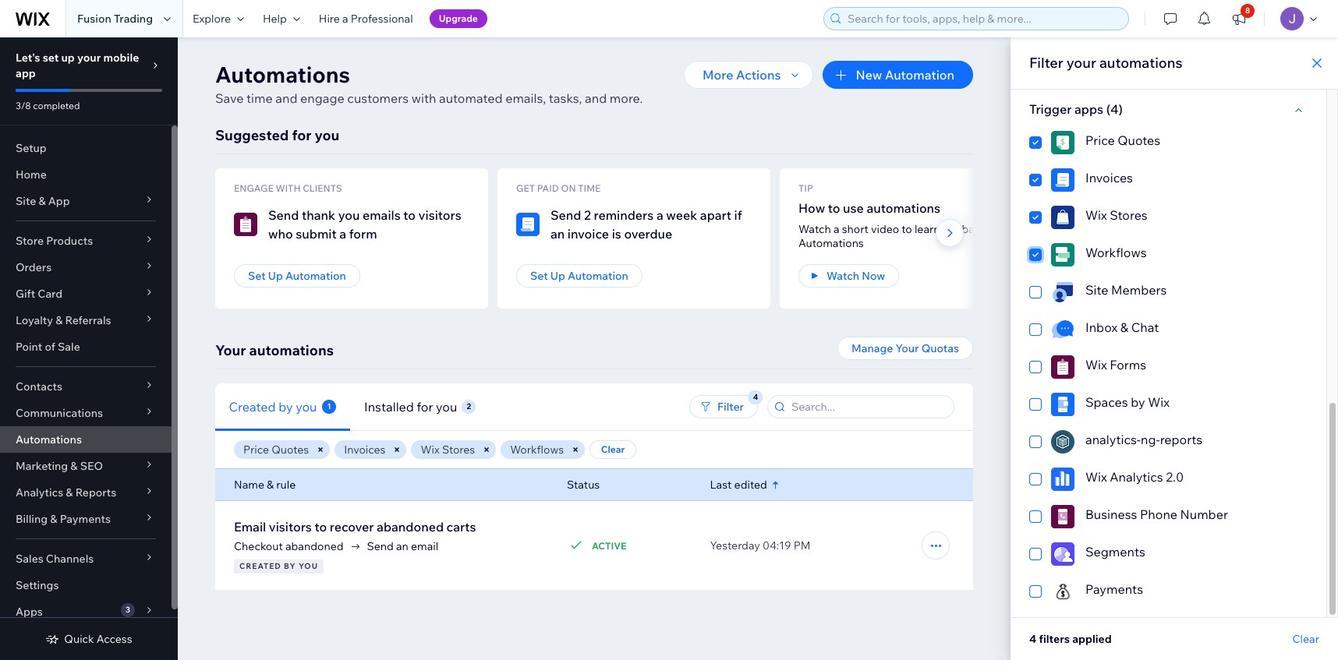 Task type: locate. For each thing, give the bounding box(es) containing it.
up for send 2 reminders a week apart if an invoice is overdue
[[551, 269, 565, 283]]

1 vertical spatial filter
[[718, 400, 744, 414]]

clear
[[601, 444, 625, 456], [1293, 633, 1320, 647]]

& left app
[[39, 194, 46, 208]]

automation
[[885, 67, 955, 83], [285, 269, 346, 283], [568, 269, 629, 283]]

automations up video
[[867, 200, 941, 216]]

analytics & reports
[[16, 486, 116, 500]]

0 vertical spatial automations
[[1100, 54, 1183, 72]]

wix
[[1086, 208, 1108, 223], [1009, 222, 1028, 236], [1086, 357, 1108, 373], [1148, 395, 1170, 410], [421, 443, 440, 457], [1086, 470, 1108, 485]]

2 set up automation button from the left
[[516, 264, 643, 288]]

let's
[[16, 51, 40, 65]]

set up automation button
[[234, 264, 360, 288], [516, 264, 643, 288]]

filter for filter your automations
[[1030, 54, 1064, 72]]

a left week
[[657, 208, 664, 223]]

0 vertical spatial of
[[997, 222, 1007, 236]]

0 horizontal spatial and
[[276, 90, 298, 106]]

Wix Forms checkbox
[[1030, 356, 1308, 379]]

1 vertical spatial abandoned
[[285, 540, 344, 554]]

quick
[[64, 633, 94, 647]]

0 vertical spatial stores
[[1110, 208, 1148, 223]]

1 your from the left
[[215, 342, 246, 360]]

2 icon image from the top
[[1052, 318, 1075, 342]]

2 horizontal spatial automations
[[799, 236, 864, 250]]

you inside send thank you emails to visitors who submit a form
[[338, 208, 360, 223]]

Inbox & Chat checkbox
[[1030, 318, 1308, 342]]

0 horizontal spatial send
[[268, 208, 299, 223]]

site down home
[[16, 194, 36, 208]]

quick access
[[64, 633, 132, 647]]

video
[[871, 222, 900, 236]]

spaces by wix
[[1086, 395, 1170, 410]]

0 horizontal spatial by
[[279, 399, 293, 415]]

ng-
[[1141, 432, 1160, 448]]

1 vertical spatial 2
[[467, 401, 471, 411]]

recover
[[330, 520, 374, 535]]

pm
[[794, 539, 811, 553]]

1 vertical spatial for
[[417, 399, 433, 415]]

abandoned
[[377, 520, 444, 535], [285, 540, 344, 554]]

site & app
[[16, 194, 70, 208]]

suggested for you
[[215, 126, 340, 144]]

send for an
[[551, 208, 582, 223]]

category image for price quotes
[[1052, 131, 1075, 154]]

0 vertical spatial for
[[292, 126, 312, 144]]

set for send thank you emails to visitors who submit a form
[[248, 269, 266, 283]]

0 horizontal spatial wix stores
[[421, 443, 475, 457]]

1 horizontal spatial an
[[551, 226, 565, 242]]

1 horizontal spatial for
[[417, 399, 433, 415]]

price quotes up rule
[[243, 443, 309, 457]]

set for send 2 reminders a week apart if an invoice is overdue
[[530, 269, 548, 283]]

number
[[1181, 507, 1229, 523]]

site up inbox
[[1086, 282, 1109, 298]]

reminders
[[594, 208, 654, 223]]

automations for automations
[[16, 433, 82, 447]]

automations up marketing
[[16, 433, 82, 447]]

0 vertical spatial filter
[[1030, 54, 1064, 72]]

2 vertical spatial automations
[[16, 433, 82, 447]]

short
[[842, 222, 869, 236]]

invoices down (4)
[[1086, 170, 1133, 186]]

& inside "dropdown button"
[[55, 314, 63, 328]]

list containing how to use automations
[[215, 168, 1336, 309]]

active
[[592, 540, 627, 552]]

channels
[[46, 552, 94, 566]]

1 horizontal spatial automations
[[215, 61, 350, 88]]

1 horizontal spatial of
[[997, 222, 1007, 236]]

automations
[[215, 61, 350, 88], [799, 236, 864, 250], [16, 433, 82, 447]]

& inside checkbox
[[1121, 320, 1129, 335]]

automations up "watch now" button on the right
[[799, 236, 864, 250]]

quotes up rule
[[272, 443, 309, 457]]

analytics-ng-reports
[[1086, 432, 1203, 448]]

1 horizontal spatial filter
[[1030, 54, 1064, 72]]

set up automation button for an
[[516, 264, 643, 288]]

set up automation for submit
[[248, 269, 346, 283]]

0 horizontal spatial price
[[243, 443, 269, 457]]

1 set from the left
[[248, 269, 266, 283]]

1 up from the left
[[268, 269, 283, 283]]

home link
[[0, 161, 172, 188]]

you up form
[[338, 208, 360, 223]]

price quotes down (4)
[[1086, 133, 1161, 148]]

and left more.
[[585, 90, 607, 106]]

settings link
[[0, 573, 172, 599]]

0 vertical spatial 2
[[584, 208, 591, 223]]

actions
[[736, 67, 781, 83]]

0 horizontal spatial payments
[[60, 513, 111, 527]]

invoices inside option
[[1086, 170, 1133, 186]]

filter for filter
[[718, 400, 744, 414]]

Site Members checkbox
[[1030, 281, 1308, 304]]

marketing
[[16, 459, 68, 474]]

your inside the manage your quotas button
[[896, 342, 919, 356]]

0 horizontal spatial automations
[[249, 342, 334, 360]]

0 horizontal spatial analytics
[[16, 486, 63, 500]]

2 horizontal spatial automations
[[1100, 54, 1183, 72]]

an left email
[[396, 540, 409, 554]]

0 vertical spatial abandoned
[[377, 520, 444, 535]]

1 horizontal spatial up
[[551, 269, 565, 283]]

stores down invoices option
[[1110, 208, 1148, 223]]

wix stores inside the wix stores checkbox
[[1086, 208, 1148, 223]]

& right billing
[[50, 513, 57, 527]]

1 set up automation button from the left
[[234, 264, 360, 288]]

store
[[16, 234, 44, 248]]

0 vertical spatial workflows
[[1086, 245, 1147, 261]]

watch inside tip how to use automations watch a short video to learn the basics of wix automations
[[799, 222, 831, 236]]

2 horizontal spatial automation
[[885, 67, 955, 83]]

0 horizontal spatial set
[[248, 269, 266, 283]]

tab list
[[215, 383, 601, 431]]

card
[[38, 287, 63, 301]]

0 vertical spatial invoices
[[1086, 170, 1133, 186]]

category image for analytics-ng-reports
[[1052, 431, 1075, 454]]

up
[[61, 51, 75, 65]]

automations inside tip how to use automations watch a short video to learn the basics of wix automations
[[867, 200, 941, 216]]

0 vertical spatial clear
[[601, 444, 625, 456]]

category image for invoices
[[1052, 168, 1075, 192]]

Invoices checkbox
[[1030, 168, 1308, 192]]

0 horizontal spatial your
[[215, 342, 246, 360]]

set up automation button down who
[[234, 264, 360, 288]]

& left rule
[[267, 478, 274, 492]]

2 and from the left
[[585, 90, 607, 106]]

1 vertical spatial automations
[[799, 236, 864, 250]]

1 vertical spatial wix stores
[[421, 443, 475, 457]]

abandoned up send an email
[[377, 520, 444, 535]]

to left use
[[828, 200, 841, 216]]

price quotes inside checkbox
[[1086, 133, 1161, 148]]

quotes down (4)
[[1118, 133, 1161, 148]]

icon image left inbox
[[1052, 318, 1075, 342]]

your left the quotas
[[896, 342, 919, 356]]

watch left now
[[827, 269, 860, 283]]

trigger apps (4)
[[1030, 101, 1123, 117]]

0 vertical spatial site
[[16, 194, 36, 208]]

0 vertical spatial price quotes
[[1086, 133, 1161, 148]]

1 vertical spatial automations
[[867, 200, 941, 216]]

icon image left site members
[[1052, 281, 1075, 304]]

category image for send thank you emails to visitors who submit a form
[[234, 213, 257, 236]]

send 2 reminders a week apart if an invoice is overdue
[[551, 208, 742, 242]]

automation down invoice
[[568, 269, 629, 283]]

&
[[39, 194, 46, 208], [55, 314, 63, 328], [1121, 320, 1129, 335], [70, 459, 78, 474], [267, 478, 274, 492], [66, 486, 73, 500], [50, 513, 57, 527]]

site inside 'checkbox'
[[1086, 282, 1109, 298]]

1 vertical spatial analytics
[[16, 486, 63, 500]]

price up name
[[243, 443, 269, 457]]

analytics down analytics-ng-reports
[[1110, 470, 1164, 485]]

and
[[276, 90, 298, 106], [585, 90, 607, 106]]

list
[[215, 168, 1336, 309]]

0 vertical spatial an
[[551, 226, 565, 242]]

2 up invoice
[[584, 208, 591, 223]]

set
[[43, 51, 59, 65]]

wix inside checkbox
[[1086, 208, 1108, 223]]

1 vertical spatial clear
[[1293, 633, 1320, 647]]

payments down analytics & reports dropdown button
[[60, 513, 111, 527]]

Business Phone Number checkbox
[[1030, 505, 1308, 529]]

stores inside the wix stores checkbox
[[1110, 208, 1148, 223]]

0 horizontal spatial clear button
[[590, 441, 637, 459]]

created
[[239, 562, 282, 572]]

analytics-ng-reports checkbox
[[1030, 431, 1308, 454]]

you down engage on the left top of page
[[315, 126, 340, 144]]

by
[[1131, 395, 1146, 410], [279, 399, 293, 415]]

communications button
[[0, 400, 172, 427]]

category image
[[1052, 206, 1075, 229], [234, 213, 257, 236], [1052, 243, 1075, 267], [1052, 393, 1075, 417], [1052, 468, 1075, 491], [1052, 543, 1075, 566], [1052, 580, 1075, 604]]

help button
[[254, 0, 310, 37]]

1 vertical spatial price quotes
[[243, 443, 309, 457]]

loyalty
[[16, 314, 53, 328]]

your up "trigger apps (4)"
[[1067, 54, 1097, 72]]

orders
[[16, 261, 52, 275]]

0 vertical spatial quotes
[[1118, 133, 1161, 148]]

1 horizontal spatial and
[[585, 90, 607, 106]]

filter inside filter button
[[718, 400, 744, 414]]

point
[[16, 340, 42, 354]]

your automations
[[215, 342, 334, 360]]

& inside popup button
[[39, 194, 46, 208]]

the
[[943, 222, 960, 236]]

set up automation button down invoice
[[516, 264, 643, 288]]

1 horizontal spatial by
[[1131, 395, 1146, 410]]

automation right new
[[885, 67, 955, 83]]

view summary button
[[787, 532, 913, 560]]

contacts
[[16, 380, 62, 394]]

automations inside sidebar element
[[16, 433, 82, 447]]

0 vertical spatial price
[[1086, 133, 1115, 148]]

category image for business phone number
[[1052, 505, 1075, 529]]

wix stores down invoices option
[[1086, 208, 1148, 223]]

1 horizontal spatial workflows
[[1086, 245, 1147, 261]]

you for installed
[[436, 399, 457, 415]]

& left chat
[[1121, 320, 1129, 335]]

2 set up automation from the left
[[530, 269, 629, 283]]

& left reports
[[66, 486, 73, 500]]

last
[[710, 478, 732, 492]]

automations up time
[[215, 61, 350, 88]]

automations inside tip how to use automations watch a short video to learn the basics of wix automations
[[799, 236, 864, 250]]

engage with clients
[[234, 183, 342, 194]]

0 vertical spatial automations
[[215, 61, 350, 88]]

1 horizontal spatial clear
[[1293, 633, 1320, 647]]

1 horizontal spatial your
[[896, 342, 919, 356]]

how
[[799, 200, 826, 216]]

2 set from the left
[[530, 269, 548, 283]]

by inside checkbox
[[1131, 395, 1146, 410]]

category image for workflows
[[1052, 243, 1075, 267]]

analytics down marketing
[[16, 486, 63, 500]]

chat
[[1132, 320, 1160, 335]]

you for send
[[338, 208, 360, 223]]

1 vertical spatial of
[[45, 340, 55, 354]]

0 vertical spatial visitors
[[419, 208, 462, 223]]

0 horizontal spatial of
[[45, 340, 55, 354]]

by inside tab list
[[279, 399, 293, 415]]

0 horizontal spatial set up automation button
[[234, 264, 360, 288]]

for inside tab list
[[417, 399, 433, 415]]

customers
[[347, 90, 409, 106]]

0 vertical spatial icon image
[[1052, 281, 1075, 304]]

visitors inside send thank you emails to visitors who submit a form
[[419, 208, 462, 223]]

you left 1
[[296, 399, 317, 415]]

view
[[805, 538, 834, 554]]

1 horizontal spatial set up automation button
[[516, 264, 643, 288]]

site inside popup button
[[16, 194, 36, 208]]

1 horizontal spatial visitors
[[419, 208, 462, 223]]

your up created
[[215, 342, 246, 360]]

price down apps
[[1086, 133, 1115, 148]]

stores down installed for you
[[442, 443, 475, 457]]

category image
[[1052, 131, 1075, 154], [1052, 168, 1075, 192], [516, 213, 540, 236], [1052, 356, 1075, 379], [1052, 431, 1075, 454], [1052, 505, 1075, 529]]

0 horizontal spatial site
[[16, 194, 36, 208]]

1 horizontal spatial abandoned
[[377, 520, 444, 535]]

new automation
[[856, 67, 955, 83]]

checkout abandoned
[[234, 540, 344, 554]]

1 icon image from the top
[[1052, 281, 1075, 304]]

watch down how at right
[[799, 222, 831, 236]]

send inside send thank you emails to visitors who submit a form
[[268, 208, 299, 223]]

time
[[247, 90, 273, 106]]

communications
[[16, 406, 103, 420]]

invoices down installed
[[344, 443, 386, 457]]

automation down submit on the left
[[285, 269, 346, 283]]

& for marketing
[[70, 459, 78, 474]]

& left seo
[[70, 459, 78, 474]]

1 vertical spatial clear button
[[1293, 633, 1320, 647]]

1 set up automation from the left
[[248, 269, 346, 283]]

0 vertical spatial watch
[[799, 222, 831, 236]]

send down on
[[551, 208, 582, 223]]

icon image
[[1052, 281, 1075, 304], [1052, 318, 1075, 342]]

1 horizontal spatial 2
[[584, 208, 591, 223]]

time
[[578, 183, 601, 194]]

an
[[551, 226, 565, 242], [396, 540, 409, 554]]

2 your from the left
[[896, 342, 919, 356]]

1 horizontal spatial payments
[[1086, 582, 1144, 598]]

automations up created by you
[[249, 342, 334, 360]]

2 right installed for you
[[467, 401, 471, 411]]

trading
[[114, 12, 153, 26]]

by right created
[[279, 399, 293, 415]]

0 vertical spatial wix stores
[[1086, 208, 1148, 223]]

a left form
[[340, 226, 346, 242]]

04:19
[[763, 539, 791, 553]]

workflows
[[1086, 245, 1147, 261], [510, 443, 564, 457]]

visitors up checkout abandoned
[[269, 520, 312, 535]]

0 vertical spatial payments
[[60, 513, 111, 527]]

1 horizontal spatial automation
[[568, 269, 629, 283]]

send up who
[[268, 208, 299, 223]]

3/8
[[16, 100, 31, 112]]

0 horizontal spatial automations
[[16, 433, 82, 447]]

2 horizontal spatial send
[[551, 208, 582, 223]]

0 horizontal spatial clear
[[601, 444, 625, 456]]

0 horizontal spatial visitors
[[269, 520, 312, 535]]

Workflows checkbox
[[1030, 243, 1308, 267]]

1 vertical spatial stores
[[442, 443, 475, 457]]

of right the basics
[[997, 222, 1007, 236]]

created by you
[[229, 399, 317, 415]]

1 horizontal spatial wix stores
[[1086, 208, 1148, 223]]

abandoned up you
[[285, 540, 344, 554]]

of left sale
[[45, 340, 55, 354]]

for down engage on the left top of page
[[292, 126, 312, 144]]

2 up from the left
[[551, 269, 565, 283]]

1 vertical spatial workflows
[[510, 443, 564, 457]]

& right loyalty
[[55, 314, 63, 328]]

1 vertical spatial invoices
[[344, 443, 386, 457]]

1 horizontal spatial quotes
[[1118, 133, 1161, 148]]

to inside send thank you emails to visitors who submit a form
[[404, 208, 416, 223]]

a left short
[[834, 222, 840, 236]]

1 vertical spatial watch
[[827, 269, 860, 283]]

& for loyalty
[[55, 314, 63, 328]]

category image for wix stores
[[1052, 206, 1075, 229]]

icon image for site
[[1052, 281, 1075, 304]]

an left invoice
[[551, 226, 565, 242]]

category image for spaces by wix
[[1052, 393, 1075, 417]]

an inside send 2 reminders a week apart if an invoice is overdue
[[551, 226, 565, 242]]

Wix Stores checkbox
[[1030, 206, 1308, 229]]

set up automation down invoice
[[530, 269, 629, 283]]

0 horizontal spatial up
[[268, 269, 283, 283]]

your right up
[[77, 51, 101, 65]]

1 vertical spatial quotes
[[272, 443, 309, 457]]

yesterday 04:19 pm
[[710, 539, 811, 553]]

yesterday
[[710, 539, 760, 553]]

point of sale
[[16, 340, 80, 354]]

you right installed
[[436, 399, 457, 415]]

and right time
[[276, 90, 298, 106]]

0 horizontal spatial your
[[77, 51, 101, 65]]

payments down segments
[[1086, 582, 1144, 598]]

automations inside the automations save time and engage customers with automated emails, tasks, and more.
[[215, 61, 350, 88]]

site for site & app
[[16, 194, 36, 208]]

set up automation down who
[[248, 269, 346, 283]]

send down email visitors to recover abandoned carts at bottom left
[[367, 540, 394, 554]]

for right installed
[[417, 399, 433, 415]]

send inside send 2 reminders a week apart if an invoice is overdue
[[551, 208, 582, 223]]

last edited
[[710, 478, 767, 492]]

automations up (4)
[[1100, 54, 1183, 72]]

you
[[315, 126, 340, 144], [338, 208, 360, 223], [296, 399, 317, 415], [436, 399, 457, 415]]

sidebar element
[[0, 37, 178, 661]]

0 horizontal spatial 2
[[467, 401, 471, 411]]

1 horizontal spatial invoices
[[1086, 170, 1133, 186]]

1 horizontal spatial price quotes
[[1086, 133, 1161, 148]]

status
[[567, 478, 600, 492]]

visitors right emails at the top of page
[[419, 208, 462, 223]]

Segments checkbox
[[1030, 543, 1308, 566]]

0 horizontal spatial invoices
[[344, 443, 386, 457]]

Search... field
[[787, 396, 949, 418]]

engage
[[300, 90, 345, 106]]

you for created
[[296, 399, 317, 415]]

of
[[997, 222, 1007, 236], [45, 340, 55, 354]]

1 vertical spatial an
[[396, 540, 409, 554]]

by right spaces
[[1131, 395, 1146, 410]]

1 vertical spatial payments
[[1086, 582, 1144, 598]]

trigger
[[1030, 101, 1072, 117]]

filter your automations
[[1030, 54, 1183, 72]]

your inside let's set up your mobile app
[[77, 51, 101, 65]]

to right emails at the top of page
[[404, 208, 416, 223]]

category image for wix forms
[[1052, 356, 1075, 379]]

1 horizontal spatial set
[[530, 269, 548, 283]]

0 horizontal spatial for
[[292, 126, 312, 144]]

4 filters applied
[[1030, 633, 1112, 647]]

0 vertical spatial clear button
[[590, 441, 637, 459]]

1 horizontal spatial price
[[1086, 133, 1115, 148]]

0 horizontal spatial abandoned
[[285, 540, 344, 554]]

1 horizontal spatial set up automation
[[530, 269, 629, 283]]

checkout
[[234, 540, 283, 554]]

wix stores down installed for you
[[421, 443, 475, 457]]



Task type: vqa. For each thing, say whether or not it's contained in the screenshot.
automated
yes



Task type: describe. For each thing, give the bounding box(es) containing it.
a inside tip how to use automations watch a short video to learn the basics of wix automations
[[834, 222, 840, 236]]

by for created
[[279, 399, 293, 415]]

automation for send 2 reminders a week apart if an invoice is overdue
[[568, 269, 629, 283]]

name
[[234, 478, 264, 492]]

upgrade
[[439, 12, 478, 24]]

professional
[[351, 12, 413, 26]]

tip how to use automations watch a short video to learn the basics of wix automations
[[799, 183, 1028, 250]]

3/8 completed
[[16, 100, 80, 112]]

summary
[[837, 538, 894, 554]]

automation for send thank you emails to visitors who submit a form
[[285, 269, 346, 283]]

by
[[284, 562, 296, 572]]

0 horizontal spatial quotes
[[272, 443, 309, 457]]

& for inbox
[[1121, 320, 1129, 335]]

upgrade button
[[430, 9, 487, 28]]

2 inside tab list
[[467, 401, 471, 411]]

& for billing
[[50, 513, 57, 527]]

new
[[856, 67, 883, 83]]

more actions button
[[684, 61, 814, 89]]

category image for send 2 reminders a week apart if an invoice is overdue
[[516, 213, 540, 236]]

wix inside tip how to use automations watch a short video to learn the basics of wix automations
[[1009, 222, 1028, 236]]

& for analytics
[[66, 486, 73, 500]]

1 vertical spatial visitors
[[269, 520, 312, 535]]

3
[[126, 605, 130, 615]]

1 vertical spatial price
[[243, 443, 269, 457]]

who
[[268, 226, 293, 242]]

created
[[229, 399, 276, 415]]

category image for wix analytics 2.0
[[1052, 468, 1075, 491]]

rule
[[276, 478, 296, 492]]

more actions
[[703, 67, 781, 83]]

Price Quotes checkbox
[[1030, 131, 1308, 154]]

Wix Analytics 2.0 checkbox
[[1030, 468, 1308, 491]]

emails,
[[506, 90, 546, 106]]

watch inside button
[[827, 269, 860, 283]]

on
[[561, 183, 576, 194]]

loyalty & referrals button
[[0, 307, 172, 334]]

by for spaces
[[1131, 395, 1146, 410]]

orders button
[[0, 254, 172, 281]]

a inside send 2 reminders a week apart if an invoice is overdue
[[657, 208, 664, 223]]

site & app button
[[0, 188, 172, 215]]

with
[[276, 183, 301, 194]]

2.0
[[1166, 470, 1184, 485]]

0 horizontal spatial workflows
[[510, 443, 564, 457]]

set up automation for an
[[530, 269, 629, 283]]

1 and from the left
[[276, 90, 298, 106]]

2 vertical spatial automations
[[249, 342, 334, 360]]

payments inside dropdown button
[[60, 513, 111, 527]]

help
[[263, 12, 287, 26]]

a right hire
[[342, 12, 348, 26]]

automations for automations save time and engage customers with automated emails, tasks, and more.
[[215, 61, 350, 88]]

basics
[[962, 222, 994, 236]]

completed
[[33, 100, 80, 112]]

apart
[[700, 208, 732, 223]]

0 horizontal spatial an
[[396, 540, 409, 554]]

0 horizontal spatial stores
[[442, 443, 475, 457]]

setup
[[16, 141, 47, 155]]

email
[[411, 540, 439, 554]]

send an email
[[367, 540, 439, 554]]

new automation button
[[823, 61, 974, 89]]

quotes inside checkbox
[[1118, 133, 1161, 148]]

emails
[[363, 208, 401, 223]]

of inside sidebar element
[[45, 340, 55, 354]]

Search for tools, apps, help & more... field
[[843, 8, 1124, 30]]

billing & payments button
[[0, 506, 172, 533]]

site for site members
[[1086, 282, 1109, 298]]

to left learn
[[902, 222, 913, 236]]

marketing & seo
[[16, 459, 103, 474]]

is
[[612, 226, 622, 242]]

tasks,
[[549, 90, 582, 106]]

up for send thank you emails to visitors who submit a form
[[268, 269, 283, 283]]

sales channels
[[16, 552, 94, 566]]

store products
[[16, 234, 93, 248]]

wix inside option
[[1086, 357, 1108, 373]]

let's set up your mobile app
[[16, 51, 139, 80]]

app
[[48, 194, 70, 208]]

engage
[[234, 183, 274, 194]]

Spaces by Wix checkbox
[[1030, 393, 1308, 417]]

watch now
[[827, 269, 886, 283]]

automation inside button
[[885, 67, 955, 83]]

1 horizontal spatial your
[[1067, 54, 1097, 72]]

workflows inside option
[[1086, 245, 1147, 261]]

sale
[[58, 340, 80, 354]]

you for suggested
[[315, 126, 340, 144]]

automations link
[[0, 427, 172, 453]]

installed
[[364, 399, 414, 415]]

business
[[1086, 507, 1138, 523]]

filters
[[1039, 633, 1070, 647]]

invoice
[[568, 226, 609, 242]]

business phone number
[[1086, 507, 1229, 523]]

tab list containing created by you
[[215, 383, 601, 431]]

save
[[215, 90, 244, 106]]

category image for segments
[[1052, 543, 1075, 566]]

send for submit
[[268, 208, 299, 223]]

1 horizontal spatial send
[[367, 540, 394, 554]]

reports
[[1160, 432, 1203, 448]]

manage your quotas
[[852, 342, 960, 356]]

you
[[299, 562, 318, 572]]

sales
[[16, 552, 43, 566]]

1 horizontal spatial clear button
[[1293, 633, 1320, 647]]

category image for payments
[[1052, 580, 1075, 604]]

analytics inside checkbox
[[1110, 470, 1164, 485]]

members
[[1112, 282, 1167, 298]]

view summary
[[805, 538, 894, 554]]

week
[[666, 208, 698, 223]]

to left recover
[[315, 520, 327, 535]]

icon image for inbox
[[1052, 318, 1075, 342]]

fusion
[[77, 12, 111, 26]]

payments inside "option"
[[1086, 582, 1144, 598]]

apps
[[16, 605, 43, 619]]

app
[[16, 66, 36, 80]]

0 horizontal spatial price quotes
[[243, 443, 309, 457]]

paid
[[537, 183, 559, 194]]

installed for you
[[364, 399, 457, 415]]

thank
[[302, 208, 336, 223]]

carts
[[447, 520, 476, 535]]

price inside checkbox
[[1086, 133, 1115, 148]]

name & rule
[[234, 478, 296, 492]]

segments
[[1086, 544, 1146, 560]]

gift
[[16, 287, 35, 301]]

2 inside send 2 reminders a week apart if an invoice is overdue
[[584, 208, 591, 223]]

Payments checkbox
[[1030, 580, 1308, 604]]

analytics-
[[1086, 432, 1141, 448]]

for for suggested
[[292, 126, 312, 144]]

more
[[703, 67, 734, 83]]

for for installed
[[417, 399, 433, 415]]

analytics inside dropdown button
[[16, 486, 63, 500]]

manage
[[852, 342, 894, 356]]

8
[[1246, 5, 1251, 16]]

of inside tip how to use automations watch a short video to learn the basics of wix automations
[[997, 222, 1007, 236]]

fusion trading
[[77, 12, 153, 26]]

tip
[[799, 183, 813, 194]]

billing
[[16, 513, 48, 527]]

a inside send thank you emails to visitors who submit a form
[[340, 226, 346, 242]]

reports
[[75, 486, 116, 500]]

gift card
[[16, 287, 63, 301]]

& for site
[[39, 194, 46, 208]]

& for name
[[267, 478, 274, 492]]

automated
[[439, 90, 503, 106]]

edited
[[734, 478, 767, 492]]

set up automation button for submit
[[234, 264, 360, 288]]

now
[[862, 269, 886, 283]]

hire a professional
[[319, 12, 413, 26]]

use
[[843, 200, 864, 216]]

suggested
[[215, 126, 289, 144]]

filter button
[[690, 396, 758, 419]]

gift card button
[[0, 281, 172, 307]]



